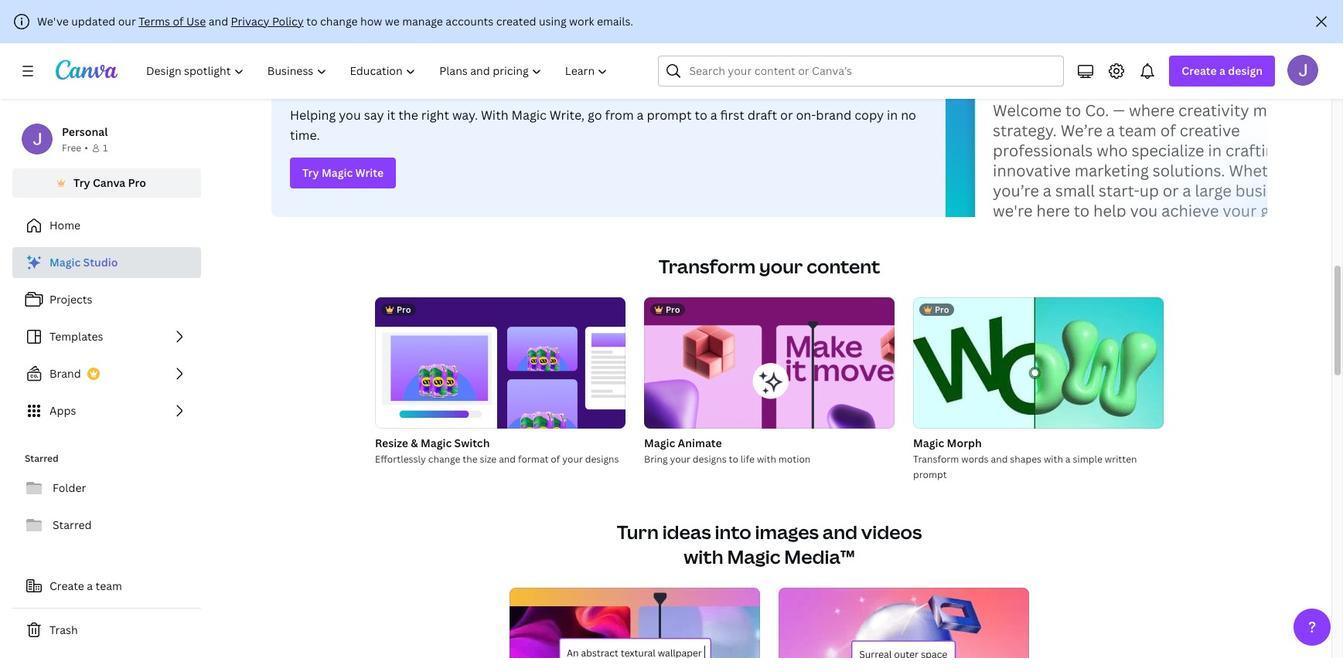 Task type: locate. For each thing, give the bounding box(es) containing it.
0 horizontal spatial your
[[562, 453, 583, 466]]

and inside resize & magic switch effortlessly change the size and format of your designs
[[499, 453, 516, 466]]

with right shapes
[[1044, 453, 1063, 466]]

1 vertical spatial to
[[695, 107, 708, 124]]

and right use
[[209, 14, 228, 29]]

pro group for magic morph
[[913, 298, 1164, 429]]

a left the "design"
[[1220, 63, 1226, 78]]

2 group from the left
[[779, 589, 1029, 659]]

try left 'canva'
[[74, 176, 90, 190]]

design
[[1228, 63, 1263, 78]]

of
[[173, 14, 184, 29], [551, 453, 560, 466]]

magic inside list
[[49, 255, 81, 270]]

change inside resize & magic switch effortlessly change the size and format of your designs
[[428, 453, 461, 466]]

create
[[1182, 63, 1217, 78], [49, 579, 84, 594]]

1 horizontal spatial with
[[757, 453, 776, 466]]

magic studio link
[[12, 247, 201, 278]]

prompt
[[647, 107, 692, 124], [913, 469, 947, 482]]

of right format
[[551, 453, 560, 466]]

the right it
[[398, 107, 418, 124]]

2 horizontal spatial with
[[1044, 453, 1063, 466]]

in
[[887, 107, 898, 124]]

0 horizontal spatial create
[[49, 579, 84, 594]]

magic inside button
[[322, 166, 353, 180]]

designs down animate
[[693, 453, 727, 466]]

a inside create a design dropdown button
[[1220, 63, 1226, 78]]

to inside magic animate bring your designs to life with motion
[[729, 453, 738, 466]]

starred button
[[12, 510, 201, 541]]

time.
[[290, 127, 320, 144]]

magic inside resize & magic switch effortlessly change the size and format of your designs
[[421, 436, 452, 451]]

pro inside magic animate group
[[666, 304, 680, 316]]

a
[[1220, 63, 1226, 78], [637, 107, 644, 124], [711, 107, 717, 124], [1066, 453, 1071, 466], [87, 579, 93, 594]]

0 horizontal spatial of
[[173, 14, 184, 29]]

1 vertical spatial transform
[[913, 453, 959, 466]]

try for try canva pro
[[74, 176, 90, 190]]

pro inside magic morph group
[[935, 304, 949, 316]]

your right bring
[[670, 453, 691, 466]]

magic left studio
[[49, 255, 81, 270]]

updated
[[71, 14, 115, 29]]

shapes
[[1010, 453, 1042, 466]]

0 horizontal spatial change
[[320, 14, 358, 29]]

1 vertical spatial starred
[[53, 518, 92, 533]]

on-
[[796, 107, 816, 124]]

1 horizontal spatial pro group
[[644, 298, 895, 429]]

your right format
[[562, 453, 583, 466]]

1 designs from the left
[[585, 453, 619, 466]]

with right life
[[757, 453, 776, 466]]

2 horizontal spatial pro group
[[913, 298, 1164, 429]]

magic right with at left top
[[512, 107, 547, 124]]

0 horizontal spatial transform
[[659, 254, 756, 279]]

0 vertical spatial of
[[173, 14, 184, 29]]

magic left media™
[[727, 544, 781, 570]]

create for create a design
[[1182, 63, 1217, 78]]

your inside magic animate bring your designs to life with motion
[[670, 453, 691, 466]]

2 pro group from the left
[[644, 298, 895, 429]]

to left first at top right
[[695, 107, 708, 124]]

0 horizontal spatial pro group
[[375, 298, 626, 429]]

0 horizontal spatial to
[[306, 14, 318, 29]]

transform your content
[[659, 254, 880, 279]]

1 horizontal spatial designs
[[693, 453, 727, 466]]

group
[[510, 589, 760, 659], [779, 589, 1029, 659]]

create inside dropdown button
[[1182, 63, 1217, 78]]

1 vertical spatial the
[[463, 453, 478, 466]]

home
[[49, 218, 81, 233]]

to left life
[[729, 453, 738, 466]]

and right words
[[991, 453, 1008, 466]]

create inside button
[[49, 579, 84, 594]]

try
[[302, 166, 319, 180], [74, 176, 90, 190]]

free
[[62, 142, 81, 155]]

create a team button
[[12, 572, 201, 602]]

the
[[398, 107, 418, 124], [463, 453, 478, 466]]

you
[[339, 107, 361, 124]]

with
[[481, 107, 509, 124]]

1 vertical spatial create
[[49, 579, 84, 594]]

0 vertical spatial the
[[398, 107, 418, 124]]

0 horizontal spatial with
[[684, 544, 724, 570]]

1 horizontal spatial the
[[463, 453, 478, 466]]

pro for resize & magic switch
[[397, 304, 411, 316]]

magic inside magic morph transform words and shapes with a simple written prompt
[[913, 436, 945, 451]]

magic animate image
[[644, 298, 895, 429]]

designs left bring
[[585, 453, 619, 466]]

None search field
[[659, 56, 1064, 87]]

magic left morph
[[913, 436, 945, 451]]

starred down folder
[[53, 518, 92, 533]]

and right size
[[499, 453, 516, 466]]

of left use
[[173, 14, 184, 29]]

1 horizontal spatial group
[[779, 589, 1029, 659]]

helping
[[290, 107, 336, 124]]

1 horizontal spatial prompt
[[913, 469, 947, 482]]

and left videos
[[823, 520, 858, 545]]

and inside magic morph transform words and shapes with a simple written prompt
[[991, 453, 1008, 466]]

prompt right from
[[647, 107, 692, 124]]

starred
[[25, 452, 59, 466], [53, 518, 92, 533]]

write
[[355, 166, 384, 180]]

1 horizontal spatial create
[[1182, 63, 1217, 78]]

transform
[[659, 254, 756, 279], [913, 453, 959, 466]]

templates
[[49, 329, 103, 344]]

magic right &
[[421, 436, 452, 451]]

your left content
[[759, 254, 803, 279]]

your inside resize & magic switch effortlessly change the size and format of your designs
[[562, 453, 583, 466]]

try magic write button
[[290, 158, 396, 189]]

list
[[12, 247, 201, 427]]

a left team on the bottom left
[[87, 579, 93, 594]]

with inside magic morph transform words and shapes with a simple written prompt
[[1044, 453, 1063, 466]]

1 horizontal spatial to
[[695, 107, 708, 124]]

with inside turn ideas into images and videos with magic media™
[[684, 544, 724, 570]]

starred inside button
[[53, 518, 92, 533]]

magic
[[512, 107, 547, 124], [322, 166, 353, 180], [49, 255, 81, 270], [421, 436, 452, 451], [644, 436, 675, 451], [913, 436, 945, 451], [727, 544, 781, 570]]

1 horizontal spatial of
[[551, 453, 560, 466]]

2 horizontal spatial your
[[759, 254, 803, 279]]

0 vertical spatial to
[[306, 14, 318, 29]]

create left team on the bottom left
[[49, 579, 84, 594]]

1 horizontal spatial transform
[[913, 453, 959, 466]]

with for magic morph transform words and shapes with a simple written prompt
[[1044, 453, 1063, 466]]

1 vertical spatial of
[[551, 453, 560, 466]]

magic left write
[[322, 166, 353, 180]]

text to video image
[[510, 589, 760, 659]]

policy
[[272, 14, 304, 29]]

written
[[1105, 453, 1137, 466]]

change
[[320, 14, 358, 29], [428, 453, 461, 466]]

how
[[360, 14, 382, 29]]

designs
[[585, 453, 619, 466], [693, 453, 727, 466]]

to right "policy" in the left top of the page
[[306, 14, 318, 29]]

transform inside magic morph transform words and shapes with a simple written prompt
[[913, 453, 959, 466]]

change left how
[[320, 14, 358, 29]]

create left the "design"
[[1182, 63, 1217, 78]]

home link
[[12, 210, 201, 241]]

0 vertical spatial prompt
[[647, 107, 692, 124]]

try canva pro
[[74, 176, 146, 190]]

the down switch
[[463, 453, 478, 466]]

your
[[759, 254, 803, 279], [562, 453, 583, 466], [670, 453, 691, 466]]

&
[[411, 436, 418, 451]]

we've updated our terms of use and privacy policy to change how we manage accounts created using work emails.
[[37, 14, 633, 29]]

with inside magic animate bring your designs to life with motion
[[757, 453, 776, 466]]

try down time.
[[302, 166, 319, 180]]

we
[[385, 14, 400, 29]]

motion
[[779, 453, 811, 466]]

a left the simple
[[1066, 453, 1071, 466]]

1 horizontal spatial your
[[670, 453, 691, 466]]

a inside create a team button
[[87, 579, 93, 594]]

team
[[96, 579, 122, 594]]

1 horizontal spatial try
[[302, 166, 319, 180]]

pro group
[[375, 298, 626, 429], [644, 298, 895, 429], [913, 298, 1164, 429]]

to
[[306, 14, 318, 29], [695, 107, 708, 124], [729, 453, 738, 466]]

0 vertical spatial create
[[1182, 63, 1217, 78]]

format
[[518, 453, 549, 466]]

1 pro group from the left
[[375, 298, 626, 429]]

0 horizontal spatial the
[[398, 107, 418, 124]]

starred up folder
[[25, 452, 59, 466]]

pro
[[128, 176, 146, 190], [397, 304, 411, 316], [666, 304, 680, 316], [935, 304, 949, 316]]

create a design
[[1182, 63, 1263, 78]]

text to image image
[[779, 589, 1029, 659]]

into
[[715, 520, 751, 545]]

prompt down morph
[[913, 469, 947, 482]]

magic up bring
[[644, 436, 675, 451]]

personal
[[62, 125, 108, 139]]

trash
[[49, 623, 78, 638]]

designs inside magic animate bring your designs to life with motion
[[693, 453, 727, 466]]

pro inside the resize & magic switch group
[[397, 304, 411, 316]]

and
[[209, 14, 228, 29], [499, 453, 516, 466], [991, 453, 1008, 466], [823, 520, 858, 545]]

draft
[[748, 107, 777, 124]]

a inside magic morph transform words and shapes with a simple written prompt
[[1066, 453, 1071, 466]]

1 vertical spatial prompt
[[913, 469, 947, 482]]

0 horizontal spatial prompt
[[647, 107, 692, 124]]

0 vertical spatial starred
[[25, 452, 59, 466]]

0 horizontal spatial try
[[74, 176, 90, 190]]

folder link
[[12, 473, 201, 504]]

pro inside button
[[128, 176, 146, 190]]

simple
[[1073, 453, 1103, 466]]

prompt inside magic morph transform words and shapes with a simple written prompt
[[913, 469, 947, 482]]

1 vertical spatial change
[[428, 453, 461, 466]]

0 horizontal spatial designs
[[585, 453, 619, 466]]

a left first at top right
[[711, 107, 717, 124]]

2 designs from the left
[[693, 453, 727, 466]]

0 horizontal spatial group
[[510, 589, 760, 659]]

magic animate bring your designs to life with motion
[[644, 436, 811, 466]]

2 horizontal spatial to
[[729, 453, 738, 466]]

switch
[[454, 436, 490, 451]]

2 vertical spatial to
[[729, 453, 738, 466]]

1 horizontal spatial change
[[428, 453, 461, 466]]

with right turn
[[684, 544, 724, 570]]

with
[[757, 453, 776, 466], [1044, 453, 1063, 466], [684, 544, 724, 570]]

change down switch
[[428, 453, 461, 466]]

3 pro group from the left
[[913, 298, 1164, 429]]

apps
[[49, 404, 76, 418]]



Task type: describe. For each thing, give the bounding box(es) containing it.
list containing magic studio
[[12, 247, 201, 427]]

studio
[[83, 255, 118, 270]]

size
[[480, 453, 497, 466]]

create a design button
[[1170, 56, 1275, 87]]

resize & magic switch image
[[375, 298, 626, 429]]

accounts
[[446, 14, 494, 29]]

try canva pro button
[[12, 169, 201, 198]]

free •
[[62, 142, 88, 155]]

turn ideas into images and videos with magic media™
[[617, 520, 922, 570]]

from
[[605, 107, 634, 124]]

go
[[588, 107, 602, 124]]

try magic write
[[302, 166, 384, 180]]

helping you say it the right way. with magic write, go from a prompt to a first draft or on-brand copy in no time.
[[290, 107, 916, 144]]

privacy policy link
[[231, 14, 304, 29]]

resize
[[375, 436, 408, 451]]

apps link
[[12, 396, 201, 427]]

pro for magic morph
[[935, 304, 949, 316]]

way.
[[452, 107, 478, 124]]

1
[[103, 142, 108, 155]]

media™
[[784, 544, 855, 570]]

create for create a team
[[49, 579, 84, 594]]

of inside resize & magic switch effortlessly change the size and format of your designs
[[551, 453, 560, 466]]

right
[[421, 107, 449, 124]]

manage
[[402, 14, 443, 29]]

it
[[387, 107, 395, 124]]

prompt inside helping you say it the right way. with magic write, go from a prompt to a first draft or on-brand copy in no time.
[[647, 107, 692, 124]]

magic inside turn ideas into images and videos with magic media™
[[727, 544, 781, 570]]

magic animate group
[[644, 298, 895, 468]]

turn
[[617, 520, 659, 545]]

resize & magic switch effortlessly change the size and format of your designs
[[375, 436, 619, 466]]

terms
[[139, 14, 170, 29]]

jacob simon image
[[1288, 55, 1319, 86]]

use
[[186, 14, 206, 29]]

0 vertical spatial transform
[[659, 254, 756, 279]]

brand link
[[12, 359, 201, 390]]

magic inside magic animate bring your designs to life with motion
[[644, 436, 675, 451]]

pro group for resize & magic switch
[[375, 298, 626, 429]]

starred link
[[12, 510, 201, 541]]

and inside turn ideas into images and videos with magic media™
[[823, 520, 858, 545]]

the inside helping you say it the right way. with magic write, go from a prompt to a first draft or on-brand copy in no time.
[[398, 107, 418, 124]]

our
[[118, 14, 136, 29]]

create a team
[[49, 579, 122, 594]]

trash link
[[12, 616, 201, 647]]

Search search field
[[689, 56, 1034, 86]]

brand
[[49, 367, 81, 381]]

terms of use link
[[139, 14, 206, 29]]

with for turn ideas into images and videos with magic media™
[[684, 544, 724, 570]]

images
[[755, 520, 819, 545]]

a right from
[[637, 107, 644, 124]]

folder
[[53, 481, 86, 496]]

templates link
[[12, 322, 201, 353]]

write,
[[550, 107, 585, 124]]

no
[[901, 107, 916, 124]]

magic studio
[[49, 255, 118, 270]]

resize & magic switch group
[[375, 298, 626, 468]]

to inside helping you say it the right way. with magic write, go from a prompt to a first draft or on-brand copy in no time.
[[695, 107, 708, 124]]

canva
[[93, 176, 125, 190]]

say
[[364, 107, 384, 124]]

1 group from the left
[[510, 589, 760, 659]]

magic morph transform words and shapes with a simple written prompt
[[913, 436, 1137, 482]]

projects link
[[12, 285, 201, 316]]

we've
[[37, 14, 69, 29]]

brand
[[816, 107, 852, 124]]

pro for magic animate
[[666, 304, 680, 316]]

animate
[[678, 436, 722, 451]]

first
[[720, 107, 745, 124]]

designs inside resize & magic switch effortlessly change the size and format of your designs
[[585, 453, 619, 466]]

privacy
[[231, 14, 270, 29]]

morph
[[947, 436, 982, 451]]

magic morph group
[[913, 298, 1164, 483]]

using
[[539, 14, 567, 29]]

projects
[[49, 292, 92, 307]]

effortlessly
[[375, 453, 426, 466]]

created
[[496, 14, 536, 29]]

pro group for magic animate
[[644, 298, 895, 429]]

words
[[962, 453, 989, 466]]

life
[[741, 453, 755, 466]]

emails.
[[597, 14, 633, 29]]

0 vertical spatial change
[[320, 14, 358, 29]]

the inside resize & magic switch effortlessly change the size and format of your designs
[[463, 453, 478, 466]]

or
[[780, 107, 793, 124]]

magic morph image
[[913, 298, 1164, 429]]

work
[[569, 14, 594, 29]]

ideas
[[663, 520, 711, 545]]

bring
[[644, 453, 668, 466]]

magic inside helping you say it the right way. with magic write, go from a prompt to a first draft or on-brand copy in no time.
[[512, 107, 547, 124]]

folder button
[[12, 473, 201, 504]]

try for try magic write
[[302, 166, 319, 180]]

top level navigation element
[[136, 56, 621, 87]]

•
[[84, 142, 88, 155]]

copy
[[855, 107, 884, 124]]

content
[[807, 254, 880, 279]]

videos
[[861, 520, 922, 545]]



Task type: vqa. For each thing, say whether or not it's contained in the screenshot.
Uploaded media image at the left bottom of the page
no



